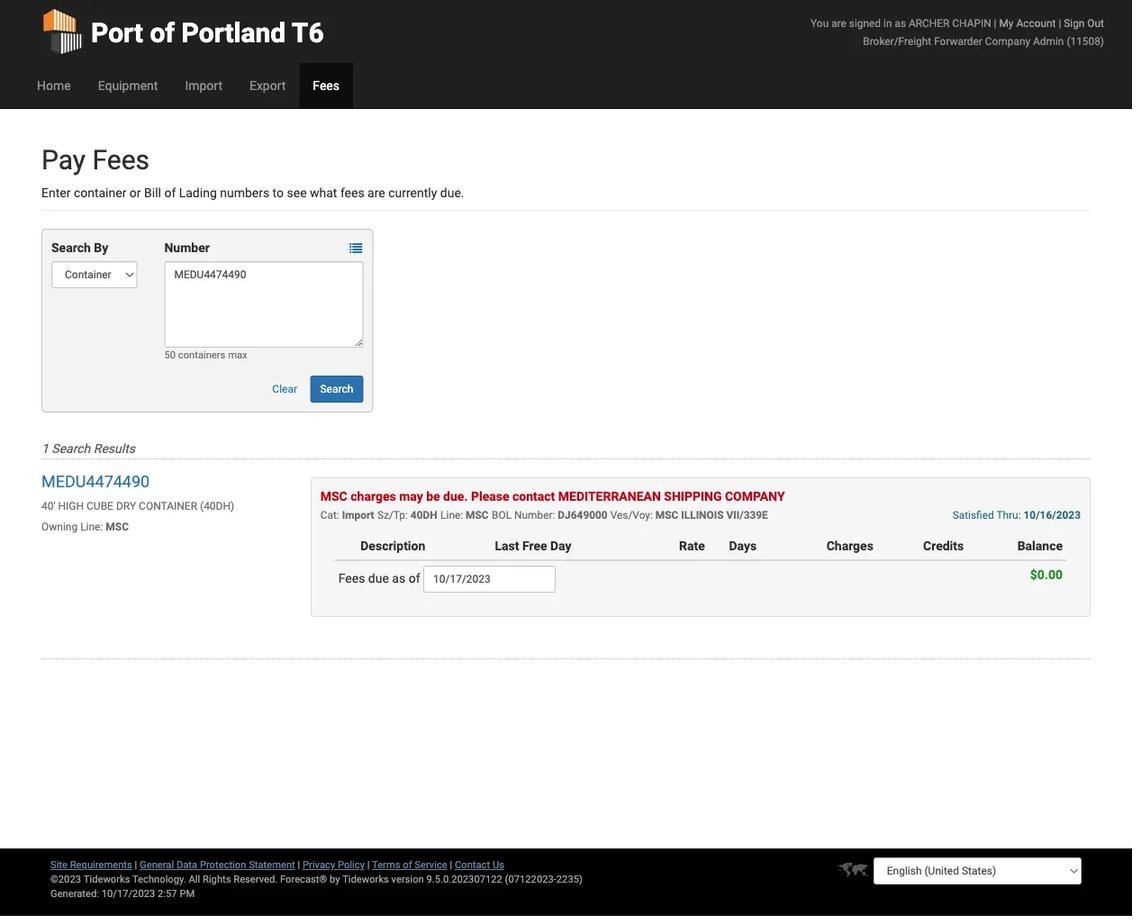 Task type: vqa. For each thing, say whether or not it's contained in the screenshot.


Task type: locate. For each thing, give the bounding box(es) containing it.
container
[[139, 500, 197, 512]]

results
[[94, 441, 135, 456]]

50
[[164, 349, 176, 361]]

0 horizontal spatial line:
[[80, 521, 103, 533]]

mediterranean
[[559, 489, 661, 504]]

0 vertical spatial search
[[51, 240, 91, 255]]

numbers
[[220, 185, 270, 200]]

msc inside medu4474490 40' high cube dry container (40dh) owning line: msc
[[106, 521, 129, 533]]

line: right 40dh
[[441, 509, 463, 521]]

10/16/2023
[[1024, 509, 1082, 521]]

by
[[330, 874, 340, 886]]

company
[[986, 35, 1031, 47]]

2 vertical spatial search
[[52, 441, 90, 456]]

line: down cube
[[80, 521, 103, 533]]

1 vertical spatial are
[[368, 185, 386, 200]]

(11508)
[[1068, 35, 1105, 47]]

fees button
[[300, 63, 353, 108]]

policy
[[338, 859, 365, 871]]

| up tideworks
[[367, 859, 370, 871]]

as inside you are signed in as archer chapin | my account | sign out broker/freight forwarder company admin (11508)
[[895, 17, 907, 29]]

search button
[[310, 376, 364, 403]]

msc up "cat:"
[[321, 489, 348, 504]]

due. right be
[[444, 489, 468, 504]]

number
[[164, 240, 210, 255]]

due. right 'currently'
[[441, 185, 465, 200]]

import down port of portland t6
[[185, 78, 223, 93]]

(40dh)
[[200, 500, 235, 512]]

search right clear
[[320, 383, 354, 396]]

charges
[[351, 489, 396, 504]]

version
[[392, 874, 424, 886]]

data
[[177, 859, 197, 871]]

fees left due
[[339, 571, 365, 586]]

as right due
[[392, 571, 406, 586]]

sign
[[1065, 17, 1086, 29]]

are right you
[[832, 17, 847, 29]]

0 horizontal spatial as
[[392, 571, 406, 586]]

msc down dry
[[106, 521, 129, 533]]

t6
[[292, 17, 324, 49]]

1 vertical spatial search
[[320, 383, 354, 396]]

high
[[58, 500, 84, 512]]

us
[[493, 859, 505, 871]]

|
[[995, 17, 997, 29], [1059, 17, 1062, 29], [135, 859, 137, 871], [298, 859, 300, 871], [367, 859, 370, 871], [450, 859, 453, 871]]

satisfied
[[953, 509, 995, 521]]

fees inside popup button
[[313, 78, 340, 93]]

to
[[273, 185, 284, 200]]

msc down shipping
[[656, 509, 679, 521]]

2 vertical spatial fees
[[339, 571, 365, 586]]

| left my
[[995, 17, 997, 29]]

fees due as of
[[339, 571, 424, 586]]

service
[[415, 859, 448, 871]]

msc
[[321, 489, 348, 504], [466, 509, 489, 521], [656, 509, 679, 521], [106, 521, 129, 533]]

fees for fees due as of
[[339, 571, 365, 586]]

fees down t6
[[313, 78, 340, 93]]

equipment button
[[84, 63, 172, 108]]

medu4474490 link
[[41, 472, 150, 491]]

portland
[[182, 17, 286, 49]]

0 horizontal spatial are
[[368, 185, 386, 200]]

1 horizontal spatial import
[[342, 509, 375, 521]]

0 vertical spatial as
[[895, 17, 907, 29]]

balance
[[1018, 539, 1064, 553]]

as
[[895, 17, 907, 29], [392, 571, 406, 586]]

enter container or bill of lading numbers to see what fees are currently due.
[[41, 185, 465, 200]]

are right fees
[[368, 185, 386, 200]]

export button
[[236, 63, 300, 108]]

lading
[[179, 185, 217, 200]]

fees for fees
[[313, 78, 340, 93]]

reserved.
[[234, 874, 278, 886]]

import down charges
[[342, 509, 375, 521]]

of up version
[[403, 859, 412, 871]]

please
[[471, 489, 510, 504]]

0 horizontal spatial import
[[185, 78, 223, 93]]

| up 9.5.0.202307122
[[450, 859, 453, 871]]

1 vertical spatial due.
[[444, 489, 468, 504]]

search by
[[51, 240, 108, 255]]

statement
[[249, 859, 295, 871]]

None text field
[[424, 566, 556, 593]]

1 search results
[[41, 441, 135, 456]]

of right bill
[[164, 185, 176, 200]]

containers
[[178, 349, 226, 361]]

contact
[[513, 489, 556, 504]]

chapin
[[953, 17, 992, 29]]

0 vertical spatial fees
[[313, 78, 340, 93]]

1 horizontal spatial as
[[895, 17, 907, 29]]

sign out link
[[1065, 17, 1105, 29]]

| up forecast®
[[298, 859, 300, 871]]

due.
[[441, 185, 465, 200], [444, 489, 468, 504]]

search inside button
[[320, 383, 354, 396]]

as right the in at the top of page
[[895, 17, 907, 29]]

import button
[[172, 63, 236, 108]]

cat: import sz/tp: 40dh line: msc bol number: dj649000 ves/voy: msc illinois vii/339e
[[321, 509, 769, 521]]

site
[[50, 859, 68, 871]]

broker/freight
[[864, 35, 932, 47]]

1
[[41, 441, 49, 456]]

0 vertical spatial are
[[832, 17, 847, 29]]

container
[[74, 185, 127, 200]]

(07122023-
[[505, 874, 557, 886]]

pay fees
[[41, 144, 150, 176]]

search left the by
[[51, 240, 91, 255]]

1 horizontal spatial are
[[832, 17, 847, 29]]

port of portland t6 link
[[41, 0, 324, 63]]

enter
[[41, 185, 71, 200]]

pay
[[41, 144, 86, 176]]

search right 1
[[52, 441, 90, 456]]

are inside you are signed in as archer chapin | my account | sign out broker/freight forwarder company admin (11508)
[[832, 17, 847, 29]]

my
[[1000, 17, 1014, 29]]

0 vertical spatial import
[[185, 78, 223, 93]]

line:
[[441, 509, 463, 521], [80, 521, 103, 533]]

search
[[51, 240, 91, 255], [320, 383, 354, 396], [52, 441, 90, 456]]

line: inside medu4474490 40' high cube dry container (40dh) owning line: msc
[[80, 521, 103, 533]]

protection
[[200, 859, 246, 871]]

may
[[399, 489, 423, 504]]

be
[[426, 489, 440, 504]]

of right port
[[150, 17, 175, 49]]

2235)
[[557, 874, 583, 886]]

fees up or on the top
[[92, 144, 150, 176]]

shipping
[[665, 489, 722, 504]]

my account link
[[1000, 17, 1057, 29]]



Task type: describe. For each thing, give the bounding box(es) containing it.
import inside popup button
[[185, 78, 223, 93]]

rights
[[203, 874, 231, 886]]

currently
[[389, 185, 437, 200]]

illinois
[[682, 509, 724, 521]]

contact
[[455, 859, 490, 871]]

site requirements link
[[50, 859, 132, 871]]

msc down 'please'
[[466, 509, 489, 521]]

Number text field
[[164, 261, 364, 348]]

40'
[[41, 500, 55, 512]]

show list image
[[350, 242, 363, 255]]

$0.00
[[1031, 567, 1064, 582]]

generated:
[[50, 888, 99, 900]]

1 vertical spatial as
[[392, 571, 406, 586]]

thru:
[[997, 509, 1022, 521]]

©2023 tideworks
[[50, 874, 130, 886]]

port of portland t6
[[91, 17, 324, 49]]

last
[[495, 539, 520, 553]]

1 horizontal spatial line:
[[441, 509, 463, 521]]

port
[[91, 17, 143, 49]]

of inside site requirements | general data protection statement | privacy policy | terms of service | contact us ©2023 tideworks technology. all rights reserved. forecast® by tideworks version 9.5.0.202307122 (07122023-2235) generated: 10/17/2023 2:57 pm
[[403, 859, 412, 871]]

you are signed in as archer chapin | my account | sign out broker/freight forwarder company admin (11508)
[[811, 17, 1105, 47]]

by
[[94, 240, 108, 255]]

search for search
[[320, 383, 354, 396]]

owning
[[41, 521, 78, 533]]

description
[[361, 539, 426, 553]]

pm
[[180, 888, 195, 900]]

0 vertical spatial due.
[[441, 185, 465, 200]]

last free day
[[495, 539, 572, 553]]

requirements
[[70, 859, 132, 871]]

account
[[1017, 17, 1057, 29]]

of right due
[[409, 571, 420, 586]]

search for search by
[[51, 240, 91, 255]]

terms of service link
[[372, 859, 448, 871]]

charges
[[827, 539, 874, 553]]

clear button
[[263, 376, 307, 403]]

1 vertical spatial import
[[342, 509, 375, 521]]

see
[[287, 185, 307, 200]]

fees
[[341, 185, 365, 200]]

10/17/2023
[[102, 888, 155, 900]]

in
[[884, 17, 893, 29]]

general
[[140, 859, 174, 871]]

export
[[250, 78, 286, 93]]

all
[[189, 874, 200, 886]]

vii/339e
[[727, 509, 769, 521]]

terms
[[372, 859, 401, 871]]

privacy
[[303, 859, 335, 871]]

tideworks
[[343, 874, 389, 886]]

2:57
[[158, 888, 177, 900]]

signed
[[850, 17, 882, 29]]

technology.
[[132, 874, 186, 886]]

satisfied thru: 10/16/2023
[[953, 509, 1082, 521]]

free
[[523, 539, 548, 553]]

you
[[811, 17, 829, 29]]

forwarder
[[935, 35, 983, 47]]

50 containers max
[[164, 349, 248, 361]]

due
[[369, 571, 389, 586]]

admin
[[1034, 35, 1065, 47]]

medu4474490
[[41, 472, 150, 491]]

company
[[726, 489, 786, 504]]

clear
[[273, 383, 297, 396]]

msc charges                                                                                 may be due. please contact mediterranean shipping company
[[321, 489, 786, 504]]

cube
[[87, 500, 114, 512]]

or
[[130, 185, 141, 200]]

dry
[[116, 500, 136, 512]]

max
[[228, 349, 248, 361]]

general data protection statement link
[[140, 859, 295, 871]]

1 vertical spatial fees
[[92, 144, 150, 176]]

medu4474490 40' high cube dry container (40dh) owning line: msc
[[41, 472, 235, 533]]

sz/tp:
[[378, 509, 408, 521]]

number:
[[515, 509, 556, 521]]

what
[[310, 185, 337, 200]]

archer
[[909, 17, 950, 29]]

| left sign
[[1059, 17, 1062, 29]]

site requirements | general data protection statement | privacy policy | terms of service | contact us ©2023 tideworks technology. all rights reserved. forecast® by tideworks version 9.5.0.202307122 (07122023-2235) generated: 10/17/2023 2:57 pm
[[50, 859, 583, 900]]

days
[[730, 539, 757, 553]]

bill
[[144, 185, 161, 200]]

ves/voy:
[[611, 509, 653, 521]]

credits
[[924, 539, 965, 553]]

day
[[551, 539, 572, 553]]

| left general
[[135, 859, 137, 871]]



